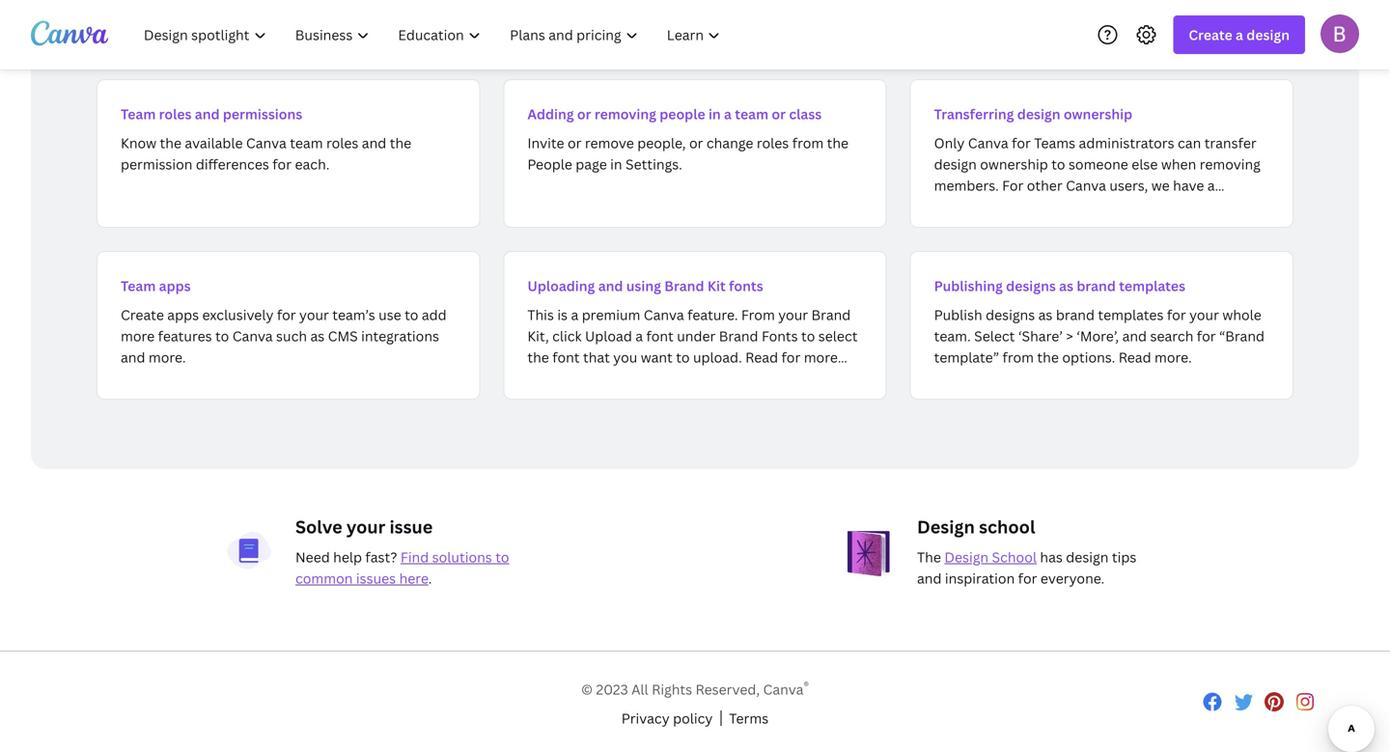 Task type: vqa. For each thing, say whether or not it's contained in the screenshot.
powered in button
no



Task type: locate. For each thing, give the bounding box(es) containing it.
for left each. at left
[[273, 155, 292, 173]]

your up fast?
[[347, 515, 385, 539]]

1 vertical spatial brand
[[1056, 306, 1095, 324]]

as left cms
[[310, 327, 325, 345]]

for
[[1003, 176, 1024, 195]]

0 vertical spatial team
[[121, 105, 156, 123]]

team
[[735, 105, 769, 123], [290, 134, 323, 152]]

to inside find solutions to common issues here
[[496, 548, 509, 566]]

as
[[1059, 277, 1074, 295], [1039, 306, 1053, 324], [310, 327, 325, 345]]

or
[[577, 105, 591, 123], [772, 105, 786, 123], [568, 134, 582, 152], [689, 134, 703, 152]]

0 vertical spatial team
[[735, 105, 769, 123]]

0 horizontal spatial as
[[310, 327, 325, 345]]

canva down uploading and using brand kit fonts
[[644, 306, 684, 324]]

to inside only canva for teams administrators can transfer design ownership to someone else when removing members. for other canva users, we have a recommended workaround.
[[1052, 155, 1066, 173]]

0 horizontal spatial more
[[121, 327, 155, 345]]

1 vertical spatial templates
[[1098, 306, 1164, 324]]

can
[[1178, 134, 1202, 152]]

designs
[[1006, 277, 1056, 295], [986, 306, 1035, 324]]

0 vertical spatial apps
[[159, 277, 191, 295]]

0 horizontal spatial in
[[610, 155, 622, 173]]

0 vertical spatial as
[[1059, 277, 1074, 295]]

design up inspiration
[[945, 548, 989, 566]]

0 vertical spatial brand
[[665, 277, 704, 295]]

canva inside © 2023 all rights reserved, canva ®
[[763, 680, 804, 699]]

0 vertical spatial brand
[[1077, 277, 1116, 295]]

from inside invite or remove people, or change roles from the people page in settings.
[[792, 134, 824, 152]]

design
[[1247, 26, 1290, 44], [1018, 105, 1061, 123], [934, 155, 977, 173], [1066, 548, 1109, 566]]

designs inside the publish designs as brand templates for your whole team. select 'share' > 'more', and search for "brand template" from the options. read more.
[[986, 306, 1035, 324]]

from down the 'share'
[[1003, 348, 1034, 366]]

for right search
[[1197, 327, 1216, 345]]

1 vertical spatial as
[[1039, 306, 1053, 324]]

read down search
[[1119, 348, 1152, 366]]

font up want on the top
[[646, 327, 674, 345]]

bob builder image
[[1321, 14, 1360, 53]]

1 horizontal spatial as
[[1039, 306, 1053, 324]]

team inside know the available canva team roles and the permission differences for each.
[[290, 134, 323, 152]]

and
[[195, 105, 220, 123], [362, 134, 387, 152], [598, 277, 623, 295], [1123, 327, 1147, 345], [121, 348, 145, 366], [917, 569, 942, 588]]

2 more. from the left
[[1155, 348, 1192, 366]]

publishing
[[934, 277, 1003, 295]]

1 horizontal spatial more
[[804, 348, 838, 366]]

removing inside only canva for teams administrators can transfer design ownership to someone else when removing members. for other canva users, we have a recommended workaround.
[[1200, 155, 1261, 173]]

canva up terms link
[[763, 680, 804, 699]]

to down teams
[[1052, 155, 1066, 173]]

designs for publish
[[986, 306, 1035, 324]]

reserved,
[[696, 680, 760, 699]]

0 vertical spatial from
[[792, 134, 824, 152]]

differences
[[196, 155, 269, 173]]

1 horizontal spatial in
[[709, 105, 721, 123]]

1 vertical spatial from
[[1003, 348, 1034, 366]]

0 vertical spatial font
[[646, 327, 674, 345]]

we
[[1152, 176, 1170, 195]]

brand down from
[[719, 327, 759, 345]]

templates up search
[[1119, 277, 1186, 295]]

2 horizontal spatial roles
[[757, 134, 789, 152]]

for inside this is a premium canva feature. from your brand kit, click upload a font under brand fonts to select the font that you want to upload. read for more details.
[[782, 348, 801, 366]]

change
[[707, 134, 754, 152]]

0 horizontal spatial create
[[121, 306, 164, 324]]

that
[[583, 348, 610, 366]]

team up the change at the right of the page
[[735, 105, 769, 123]]

1 vertical spatial team
[[290, 134, 323, 152]]

your up fonts
[[779, 306, 808, 324]]

design up the
[[917, 515, 975, 539]]

in inside invite or remove people, or change roles from the people page in settings.
[[610, 155, 622, 173]]

0 vertical spatial designs
[[1006, 277, 1056, 295]]

more. down features
[[149, 348, 186, 366]]

templates for publish designs as brand templates for your whole team. select 'share' > 'more', and search for "brand template" from the options. read more.
[[1098, 306, 1164, 324]]

1 vertical spatial create
[[121, 306, 164, 324]]

1 vertical spatial removing
[[1200, 155, 1261, 173]]

create inside create apps exclusively for your team's use to add more features to canva such as cms integrations and more.
[[121, 306, 164, 324]]

more inside this is a premium canva feature. from your brand kit, click upload a font under brand fonts to select the font that you want to upload. read for more details.
[[804, 348, 838, 366]]

whole
[[1223, 306, 1262, 324]]

from
[[792, 134, 824, 152], [1003, 348, 1034, 366]]

a
[[1236, 26, 1244, 44], [724, 105, 732, 123], [1208, 176, 1215, 195], [571, 306, 579, 324], [636, 327, 643, 345]]

designs up the 'share'
[[1006, 277, 1056, 295]]

more. inside create apps exclusively for your team's use to add more features to canva such as cms integrations and more.
[[149, 348, 186, 366]]

issues
[[356, 569, 396, 588]]

for down fonts
[[782, 348, 801, 366]]

know
[[121, 134, 157, 152]]

team apps
[[121, 277, 191, 295]]

templates
[[1119, 277, 1186, 295], [1098, 306, 1164, 324]]

issue
[[390, 515, 433, 539]]

design school link
[[945, 548, 1037, 566]]

your inside this is a premium canva feature. from your brand kit, click upload a font under brand fonts to select the font that you want to upload. read for more details.
[[779, 306, 808, 324]]

as up the 'share'
[[1039, 306, 1053, 324]]

0 horizontal spatial more.
[[149, 348, 186, 366]]

the inside invite or remove people, or change roles from the people page in settings.
[[827, 134, 849, 152]]

2 read from the left
[[1119, 348, 1152, 366]]

school
[[979, 515, 1036, 539]]

your up such
[[299, 306, 329, 324]]

invite
[[528, 134, 564, 152]]

for up such
[[277, 306, 296, 324]]

know the available canva team roles and the permission differences for each.
[[121, 134, 412, 173]]

1 horizontal spatial from
[[1003, 348, 1034, 366]]

brand left kit
[[665, 277, 704, 295]]

create a design
[[1189, 26, 1290, 44]]

read down fonts
[[746, 348, 778, 366]]

or right adding
[[577, 105, 591, 123]]

1 vertical spatial brand
[[812, 306, 851, 324]]

transferring design ownership
[[934, 105, 1133, 123]]

1 horizontal spatial read
[[1119, 348, 1152, 366]]

1 horizontal spatial roles
[[326, 134, 359, 152]]

read
[[746, 348, 778, 366], [1119, 348, 1152, 366]]

brand up select
[[812, 306, 851, 324]]

canva down someone
[[1066, 176, 1107, 195]]

design left bob builder 'icon'
[[1247, 26, 1290, 44]]

0 vertical spatial in
[[709, 105, 721, 123]]

roles up available
[[159, 105, 192, 123]]

uploading and using brand kit fonts
[[528, 277, 764, 295]]

design school image
[[848, 531, 894, 577]]

privacy policy link
[[622, 708, 713, 729]]

this
[[528, 306, 554, 324]]

from inside the publish designs as brand templates for your whole team. select 'share' > 'more', and search for "brand template" from the options. read more.
[[1003, 348, 1034, 366]]

team up each. at left
[[290, 134, 323, 152]]

removing up remove
[[595, 105, 657, 123]]

2 vertical spatial as
[[310, 327, 325, 345]]

fonts
[[762, 327, 798, 345]]

fonts
[[729, 277, 764, 295]]

read inside this is a premium canva feature. from your brand kit, click upload a font under brand fonts to select the font that you want to upload. read for more details.
[[746, 348, 778, 366]]

more. down search
[[1155, 348, 1192, 366]]

brand for publishing
[[1077, 277, 1116, 295]]

create apps exclusively for your team's use to add more features to canva such as cms integrations and more.
[[121, 306, 447, 366]]

design down only at the right of page
[[934, 155, 977, 173]]

.
[[428, 569, 432, 588]]

design up everyone.
[[1066, 548, 1109, 566]]

brand up 'more',
[[1077, 277, 1116, 295]]

font down click
[[553, 348, 580, 366]]

and inside know the available canva team roles and the permission differences for each.
[[362, 134, 387, 152]]

ownership up administrators
[[1064, 105, 1133, 123]]

integrations
[[361, 327, 439, 345]]

and inside the publish designs as brand templates for your whole team. select 'share' > 'more', and search for "brand template" from the options. read more.
[[1123, 327, 1147, 345]]

settings.
[[626, 155, 682, 173]]

brand inside the publish designs as brand templates for your whole team. select 'share' > 'more', and search for "brand template" from the options. read more.
[[1056, 306, 1095, 324]]

your left whole
[[1190, 306, 1220, 324]]

users,
[[1110, 176, 1148, 195]]

canva down permissions
[[246, 134, 287, 152]]

team for team roles and permissions
[[121, 105, 156, 123]]

more.
[[149, 348, 186, 366], [1155, 348, 1192, 366]]

0 vertical spatial create
[[1189, 26, 1233, 44]]

exclusively
[[202, 306, 274, 324]]

1 horizontal spatial removing
[[1200, 155, 1261, 173]]

to right fonts
[[802, 327, 815, 345]]

using
[[626, 277, 661, 295]]

roles right the change at the right of the page
[[757, 134, 789, 152]]

1 team from the top
[[121, 105, 156, 123]]

1 horizontal spatial create
[[1189, 26, 1233, 44]]

to right solutions
[[496, 548, 509, 566]]

in
[[709, 105, 721, 123], [610, 155, 622, 173]]

only canva for teams administrators can transfer design ownership to someone else when removing members. for other canva users, we have a recommended workaround.
[[934, 134, 1261, 216]]

0 vertical spatial templates
[[1119, 277, 1186, 295]]

a inside only canva for teams administrators can transfer design ownership to someone else when removing members. for other canva users, we have a recommended workaround.
[[1208, 176, 1215, 195]]

the design school
[[917, 548, 1037, 566]]

under
[[677, 327, 716, 345]]

2 horizontal spatial as
[[1059, 277, 1074, 295]]

create a design button
[[1174, 15, 1306, 54]]

®
[[804, 678, 809, 693]]

templates up 'more',
[[1098, 306, 1164, 324]]

ownership
[[1064, 105, 1133, 123], [980, 155, 1048, 173]]

1 horizontal spatial more.
[[1155, 348, 1192, 366]]

for
[[1012, 134, 1031, 152], [273, 155, 292, 173], [277, 306, 296, 324], [1167, 306, 1186, 324], [1197, 327, 1216, 345], [782, 348, 801, 366], [1018, 569, 1038, 588]]

1 vertical spatial more
[[804, 348, 838, 366]]

create inside create a design dropdown button
[[1189, 26, 1233, 44]]

1 vertical spatial apps
[[167, 306, 199, 324]]

as up >
[[1059, 277, 1074, 295]]

canva inside know the available canva team roles and the permission differences for each.
[[246, 134, 287, 152]]

apps
[[159, 277, 191, 295], [167, 306, 199, 324]]

© 2023 all rights reserved, canva ®
[[581, 678, 809, 699]]

want
[[641, 348, 673, 366]]

in down remove
[[610, 155, 622, 173]]

1 vertical spatial in
[[610, 155, 622, 173]]

2 vertical spatial brand
[[719, 327, 759, 345]]

the
[[160, 134, 182, 152], [390, 134, 412, 152], [827, 134, 849, 152], [528, 348, 549, 366], [1037, 348, 1059, 366]]

2 team from the top
[[121, 277, 156, 295]]

features
[[158, 327, 212, 345]]

you
[[613, 348, 638, 366]]

from down class
[[792, 134, 824, 152]]

other
[[1027, 176, 1063, 195]]

designs up 'select'
[[986, 306, 1035, 324]]

to right use
[[405, 306, 419, 324]]

1 vertical spatial ownership
[[980, 155, 1048, 173]]

canva down exclusively
[[232, 327, 273, 345]]

'more',
[[1077, 327, 1119, 345]]

such
[[276, 327, 307, 345]]

ownership up "for"
[[980, 155, 1048, 173]]

apps inside create apps exclusively for your team's use to add more features to canva such as cms integrations and more.
[[167, 306, 199, 324]]

1 vertical spatial design
[[945, 548, 989, 566]]

canva inside this is a premium canva feature. from your brand kit, click upload a font under brand fonts to select the font that you want to upload. read for more details.
[[644, 306, 684, 324]]

1 vertical spatial font
[[553, 348, 580, 366]]

for down transferring design ownership at the right top of the page
[[1012, 134, 1031, 152]]

0 horizontal spatial read
[[746, 348, 778, 366]]

as inside the publish designs as brand templates for your whole team. select 'share' > 'more', and search for "brand template" from the options. read more.
[[1039, 306, 1053, 324]]

1 vertical spatial designs
[[986, 306, 1035, 324]]

more
[[121, 327, 155, 345], [804, 348, 838, 366]]

removing down transfer
[[1200, 155, 1261, 173]]

read inside the publish designs as brand templates for your whole team. select 'share' > 'more', and search for "brand template" from the options. read more.
[[1119, 348, 1152, 366]]

team's
[[332, 306, 375, 324]]

your
[[299, 306, 329, 324], [779, 306, 808, 324], [1190, 306, 1220, 324], [347, 515, 385, 539]]

0 horizontal spatial roles
[[159, 105, 192, 123]]

in right the people
[[709, 105, 721, 123]]

and inside has design tips and inspiration for everyone.
[[917, 569, 942, 588]]

available
[[185, 134, 243, 152]]

1 read from the left
[[746, 348, 778, 366]]

feature.
[[688, 306, 738, 324]]

1 more. from the left
[[149, 348, 186, 366]]

0 horizontal spatial removing
[[595, 105, 657, 123]]

or down the people
[[689, 134, 703, 152]]

brand up >
[[1056, 306, 1095, 324]]

for inside only canva for teams administrators can transfer design ownership to someone else when removing members. for other canva users, we have a recommended workaround.
[[1012, 134, 1031, 152]]

0 vertical spatial ownership
[[1064, 105, 1133, 123]]

0 horizontal spatial from
[[792, 134, 824, 152]]

templates inside the publish designs as brand templates for your whole team. select 'share' > 'more', and search for "brand template" from the options. read more.
[[1098, 306, 1164, 324]]

roles up each. at left
[[326, 134, 359, 152]]

0 horizontal spatial team
[[290, 134, 323, 152]]

0 horizontal spatial ownership
[[980, 155, 1048, 173]]

more down select
[[804, 348, 838, 366]]

more left features
[[121, 327, 155, 345]]

team
[[121, 105, 156, 123], [121, 277, 156, 295]]

0 vertical spatial more
[[121, 327, 155, 345]]

0 vertical spatial removing
[[595, 105, 657, 123]]

for down school
[[1018, 569, 1038, 588]]

canva down transferring
[[968, 134, 1009, 152]]

1 vertical spatial team
[[121, 277, 156, 295]]

canva
[[246, 134, 287, 152], [968, 134, 1009, 152], [1066, 176, 1107, 195], [644, 306, 684, 324], [232, 327, 273, 345], [763, 680, 804, 699]]

options.
[[1063, 348, 1116, 366]]



Task type: describe. For each thing, give the bounding box(es) containing it.
1 horizontal spatial ownership
[[1064, 105, 1133, 123]]

design inside only canva for teams administrators can transfer design ownership to someone else when removing members. for other canva users, we have a recommended workaround.
[[934, 155, 977, 173]]

0 horizontal spatial brand
[[665, 277, 704, 295]]

0 vertical spatial design
[[917, 515, 975, 539]]

brand for publish
[[1056, 306, 1095, 324]]

ownership inside only canva for teams administrators can transfer design ownership to someone else when removing members. for other canva users, we have a recommended workaround.
[[980, 155, 1048, 173]]

team for team apps
[[121, 277, 156, 295]]

©
[[581, 680, 593, 699]]

remove
[[585, 134, 634, 152]]

roles inside know the available canva team roles and the permission differences for each.
[[326, 134, 359, 152]]

permission
[[121, 155, 193, 173]]

more. inside the publish designs as brand templates for your whole team. select 'share' > 'more', and search for "brand template" from the options. read more.
[[1155, 348, 1192, 366]]

recommended
[[934, 197, 1030, 216]]

1 horizontal spatial brand
[[719, 327, 759, 345]]

search
[[1151, 327, 1194, 345]]

2 horizontal spatial brand
[[812, 306, 851, 324]]

add
[[422, 306, 447, 324]]

invite or remove people, or change roles from the people page in settings.
[[528, 134, 849, 173]]

here
[[399, 569, 428, 588]]

templates for publishing designs as brand templates
[[1119, 277, 1186, 295]]

select
[[974, 327, 1015, 345]]

adding or removing people in a team or class
[[528, 105, 822, 123]]

all
[[632, 680, 649, 699]]

details.
[[528, 369, 575, 388]]

common
[[295, 569, 353, 588]]

transfer
[[1205, 134, 1257, 152]]

this is a premium canva feature. from your brand kit, click upload a font under brand fonts to select the font that you want to upload. read for more details.
[[528, 306, 858, 388]]

privacy
[[622, 709, 670, 728]]

school
[[992, 548, 1037, 566]]

more inside create apps exclusively for your team's use to add more features to canva such as cms integrations and more.
[[121, 327, 155, 345]]

tips
[[1112, 548, 1137, 566]]

the inside the publish designs as brand templates for your whole team. select 'share' > 'more', and search for "brand template" from the options. read more.
[[1037, 348, 1059, 366]]

terms
[[729, 709, 769, 728]]

design inside has design tips and inspiration for everyone.
[[1066, 548, 1109, 566]]

the inside this is a premium canva feature. from your brand kit, click upload a font under brand fonts to select the font that you want to upload. read for more details.
[[528, 348, 549, 366]]

fast?
[[365, 548, 397, 566]]

2023
[[596, 680, 628, 699]]

each.
[[295, 155, 330, 173]]

find solutions to common issues here
[[295, 548, 509, 588]]

design up teams
[[1018, 105, 1061, 123]]

"brand
[[1220, 327, 1265, 345]]

workaround.
[[1033, 197, 1114, 216]]

when
[[1162, 155, 1197, 173]]

uploading
[[528, 277, 595, 295]]

and inside create apps exclusively for your team's use to add more features to canva such as cms integrations and more.
[[121, 348, 145, 366]]

team.
[[934, 327, 971, 345]]

everyone.
[[1041, 569, 1105, 588]]

kit,
[[528, 327, 549, 345]]

cms
[[328, 327, 358, 345]]

>
[[1066, 327, 1074, 345]]

rights
[[652, 680, 692, 699]]

administrators
[[1079, 134, 1175, 152]]

as for publish
[[1039, 306, 1053, 324]]

create for create apps exclusively for your team's use to add more features to canva such as cms integrations and more.
[[121, 306, 164, 324]]

terms link
[[729, 708, 769, 729]]

apps for create
[[167, 306, 199, 324]]

create for create a design
[[1189, 26, 1233, 44]]

find
[[401, 548, 429, 566]]

1 horizontal spatial team
[[735, 105, 769, 123]]

or up page
[[568, 134, 582, 152]]

need
[[295, 548, 330, 566]]

find solutions to common issues here link
[[295, 548, 509, 588]]

publish
[[934, 306, 983, 324]]

upload
[[585, 327, 632, 345]]

upload.
[[693, 348, 742, 366]]

transferring
[[934, 105, 1014, 123]]

for inside create apps exclusively for your team's use to add more features to canva such as cms integrations and more.
[[277, 306, 296, 324]]

inspiration
[[945, 569, 1015, 588]]

apps for team
[[159, 277, 191, 295]]

your inside the publish designs as brand templates for your whole team. select 'share' > 'more', and search for "brand template" from the options. read more.
[[1190, 306, 1220, 324]]

1 horizontal spatial font
[[646, 327, 674, 345]]

policy
[[673, 709, 713, 728]]

top level navigation element
[[131, 15, 737, 54]]

for up search
[[1167, 306, 1186, 324]]

design inside dropdown button
[[1247, 26, 1290, 44]]

'share'
[[1019, 327, 1063, 345]]

someone
[[1069, 155, 1129, 173]]

has design tips and inspiration for everyone.
[[917, 548, 1137, 588]]

publishing designs as brand templates
[[934, 277, 1186, 295]]

canva inside create apps exclusively for your team's use to add more features to canva such as cms integrations and more.
[[232, 327, 273, 345]]

the
[[917, 548, 941, 566]]

members.
[[934, 176, 999, 195]]

need help fast?
[[295, 548, 401, 566]]

have
[[1173, 176, 1204, 195]]

from
[[742, 306, 775, 324]]

else
[[1132, 155, 1158, 173]]

privacy policy
[[622, 709, 713, 728]]

0 horizontal spatial font
[[553, 348, 580, 366]]

people
[[528, 155, 573, 173]]

to down exclusively
[[215, 327, 229, 345]]

solve your issue
[[295, 515, 433, 539]]

template"
[[934, 348, 999, 366]]

solve your issue image
[[226, 531, 272, 571]]

adding
[[528, 105, 574, 123]]

your inside create apps exclusively for your team's use to add more features to canva such as cms integrations and more.
[[299, 306, 329, 324]]

select
[[819, 327, 858, 345]]

or left class
[[772, 105, 786, 123]]

for inside has design tips and inspiration for everyone.
[[1018, 569, 1038, 588]]

roles inside invite or remove people, or change roles from the people page in settings.
[[757, 134, 789, 152]]

as inside create apps exclusively for your team's use to add more features to canva such as cms integrations and more.
[[310, 327, 325, 345]]

as for publishing
[[1059, 277, 1074, 295]]

help
[[333, 548, 362, 566]]

design school
[[917, 515, 1036, 539]]

use
[[379, 306, 401, 324]]

permissions
[[223, 105, 302, 123]]

to down "under"
[[676, 348, 690, 366]]

premium
[[582, 306, 641, 324]]

solve
[[295, 515, 342, 539]]

people,
[[638, 134, 686, 152]]

team roles and permissions
[[121, 105, 302, 123]]

a inside create a design dropdown button
[[1236, 26, 1244, 44]]

for inside know the available canva team roles and the permission differences for each.
[[273, 155, 292, 173]]

people
[[660, 105, 706, 123]]

designs for publishing
[[1006, 277, 1056, 295]]

kit
[[708, 277, 726, 295]]



